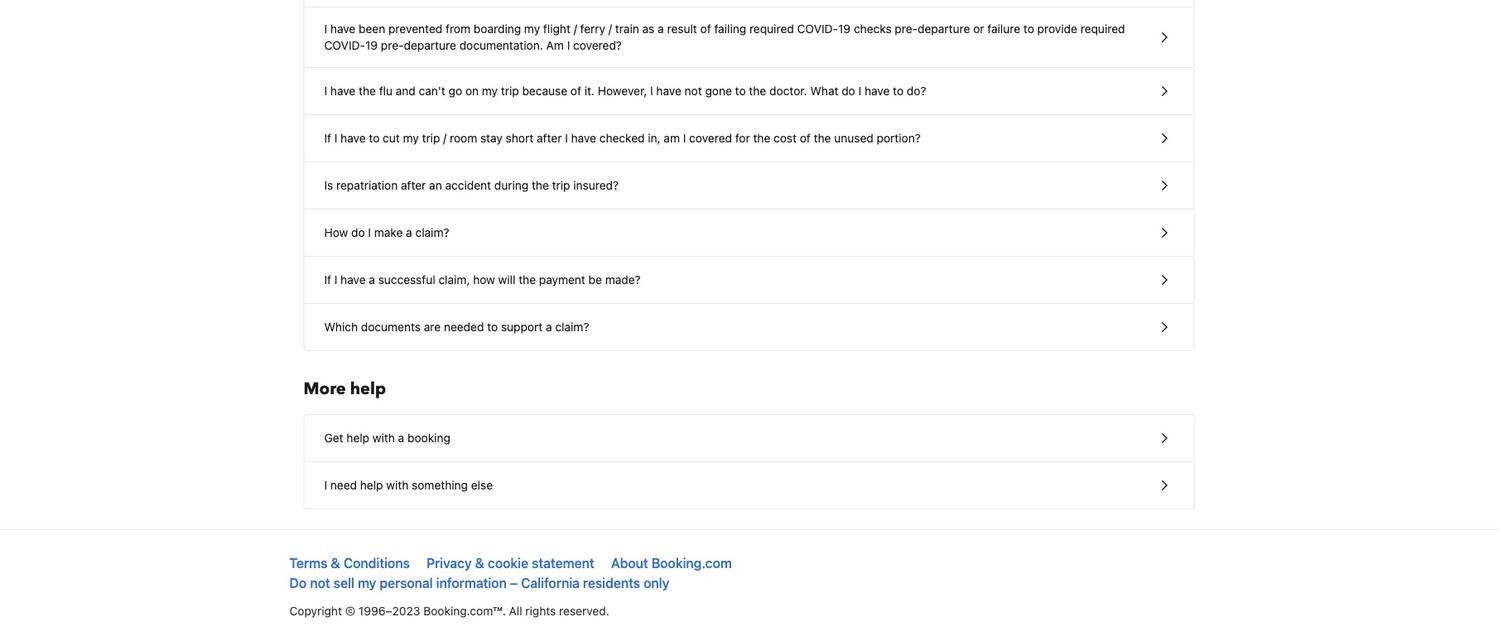 Task type: locate. For each thing, give the bounding box(es) containing it.
copyright
[[289, 604, 342, 618]]

if i have a successful claim, how will the payment be made?
[[324, 273, 641, 287]]

can't
[[419, 84, 446, 98]]

1 horizontal spatial pre-
[[895, 22, 918, 36]]

1 horizontal spatial 19
[[838, 22, 851, 36]]

after
[[537, 131, 562, 145], [401, 178, 426, 192]]

conditions
[[344, 555, 410, 571]]

0 horizontal spatial &
[[331, 555, 340, 571]]

2 & from the left
[[475, 555, 485, 571]]

0 horizontal spatial of
[[571, 84, 581, 98]]

make
[[374, 226, 403, 239]]

do right the how
[[351, 226, 365, 239]]

sell
[[334, 575, 354, 591]]

i need help with something else button
[[304, 462, 1194, 509]]

0 vertical spatial help
[[350, 378, 386, 400]]

1 horizontal spatial required
[[1081, 22, 1125, 36]]

have left cut
[[341, 131, 366, 145]]

0 vertical spatial trip
[[501, 84, 519, 98]]

the inside is repatriation after an accident during the trip insured? button
[[532, 178, 549, 192]]

1 vertical spatial 19
[[365, 39, 378, 52]]

only
[[644, 575, 670, 591]]

covid- down been at the left top of the page
[[324, 39, 365, 52]]

to right failure
[[1024, 22, 1034, 36]]

what
[[810, 84, 839, 98]]

from
[[446, 22, 471, 36]]

after left 'an' at the left top
[[401, 178, 426, 192]]

/
[[574, 22, 577, 36], [609, 22, 612, 36], [443, 131, 447, 145]]

the right during
[[532, 178, 549, 192]]

0 horizontal spatial departure
[[404, 39, 456, 52]]

not
[[685, 84, 702, 98], [310, 575, 330, 591]]

i have been prevented from boarding my flight / ferry / train as a result of failing required covid-19 checks pre-departure or failure to provide required covid-19 pre-departure documentation. am i covered?
[[324, 22, 1125, 52]]

privacy & cookie statement
[[427, 555, 594, 571]]

0 horizontal spatial not
[[310, 575, 330, 591]]

pre- down been at the left top of the page
[[381, 39, 404, 52]]

1 & from the left
[[331, 555, 340, 571]]

do
[[842, 84, 855, 98], [351, 226, 365, 239]]

19 left checks
[[838, 22, 851, 36]]

claim? right make
[[415, 226, 449, 239]]

1 horizontal spatial after
[[537, 131, 562, 145]]

1 if from the top
[[324, 131, 331, 145]]

with left something at the bottom of page
[[386, 478, 409, 492]]

departure down "prevented"
[[404, 39, 456, 52]]

stay
[[480, 131, 503, 145]]

if inside if i have a successful claim, how will the payment be made? button
[[324, 273, 331, 287]]

a right the support
[[546, 320, 552, 334]]

terms
[[289, 555, 328, 571]]

1 vertical spatial covid-
[[324, 39, 365, 52]]

claim? down payment
[[555, 320, 589, 334]]

&
[[331, 555, 340, 571], [475, 555, 485, 571]]

1 vertical spatial after
[[401, 178, 426, 192]]

help right need
[[360, 478, 383, 492]]

2 vertical spatial of
[[800, 131, 811, 145]]

0 vertical spatial with
[[373, 431, 395, 445]]

my inside "about booking.com do not sell my personal information – california residents only"
[[358, 575, 376, 591]]

departure left the or
[[918, 22, 970, 36]]

1 vertical spatial if
[[324, 273, 331, 287]]

2 vertical spatial trip
[[552, 178, 570, 192]]

& up "sell"
[[331, 555, 340, 571]]

0 vertical spatial do
[[842, 84, 855, 98]]

am
[[664, 131, 680, 145]]

statement
[[532, 555, 594, 571]]

covered?
[[573, 39, 622, 52]]

be
[[589, 273, 602, 287]]

0 horizontal spatial /
[[443, 131, 447, 145]]

0 vertical spatial after
[[537, 131, 562, 145]]

/ left room
[[443, 131, 447, 145]]

to left cut
[[369, 131, 380, 145]]

1 vertical spatial pre-
[[381, 39, 404, 52]]

1 vertical spatial of
[[571, 84, 581, 98]]

my inside i have the flu and can't go on my trip because of it. however, i have not gone to the doctor. what do i have to do? button
[[482, 84, 498, 98]]

0 vertical spatial of
[[700, 22, 711, 36]]

a right make
[[406, 226, 412, 239]]

1 vertical spatial departure
[[404, 39, 456, 52]]

0 vertical spatial pre-
[[895, 22, 918, 36]]

it.
[[584, 84, 595, 98]]

my
[[524, 22, 540, 36], [482, 84, 498, 98], [403, 131, 419, 145], [358, 575, 376, 591]]

a right as
[[658, 22, 664, 36]]

all
[[509, 604, 522, 618]]

get help with a booking
[[324, 431, 450, 445]]

have left been at the left top of the page
[[330, 22, 356, 36]]

do right what
[[842, 84, 855, 98]]

required right failing
[[750, 22, 794, 36]]

of
[[700, 22, 711, 36], [571, 84, 581, 98], [800, 131, 811, 145]]

something
[[412, 478, 468, 492]]

after right short
[[537, 131, 562, 145]]

pre- right checks
[[895, 22, 918, 36]]

made?
[[605, 273, 641, 287]]

& for privacy
[[475, 555, 485, 571]]

19
[[838, 22, 851, 36], [365, 39, 378, 52]]

required right provide
[[1081, 22, 1125, 36]]

my left "flight"
[[524, 22, 540, 36]]

my right on at the top of page
[[482, 84, 498, 98]]

1 horizontal spatial claim?
[[555, 320, 589, 334]]

1 horizontal spatial covid-
[[797, 22, 838, 36]]

0 vertical spatial covid-
[[797, 22, 838, 36]]

failing
[[714, 22, 746, 36]]

1 vertical spatial not
[[310, 575, 330, 591]]

the right will
[[519, 273, 536, 287]]

2 horizontal spatial trip
[[552, 178, 570, 192]]

have inside i have been prevented from boarding my flight / ferry / train as a result of failing required covid-19 checks pre-departure or failure to provide required covid-19 pre-departure documentation. am i covered?
[[330, 22, 356, 36]]

pre-
[[895, 22, 918, 36], [381, 39, 404, 52]]

1 horizontal spatial departure
[[918, 22, 970, 36]]

a left booking
[[398, 431, 404, 445]]

my right cut
[[403, 131, 419, 145]]

0 vertical spatial if
[[324, 131, 331, 145]]

2 if from the top
[[324, 273, 331, 287]]

trip left the insured?
[[552, 178, 570, 192]]

if i have a successful claim, how will the payment be made? button
[[304, 257, 1194, 304]]

covid-
[[797, 22, 838, 36], [324, 39, 365, 52]]

trip left room
[[422, 131, 440, 145]]

needed
[[444, 320, 484, 334]]

not inside button
[[685, 84, 702, 98]]

cut
[[383, 131, 400, 145]]

i have been prevented from boarding my flight / ferry / train as a result of failing required covid-19 checks pre-departure or failure to provide required covid-19 pre-departure documentation. am i covered? button
[[304, 7, 1194, 68]]

& up do not sell my personal information – california residents only link
[[475, 555, 485, 571]]

insured?
[[573, 178, 619, 192]]

/ left the ferry
[[574, 22, 577, 36]]

of right 'result'
[[700, 22, 711, 36]]

help right more
[[350, 378, 386, 400]]

the right for
[[753, 131, 771, 145]]

if for if i have a successful claim, how will the payment be made?
[[324, 273, 331, 287]]

1 horizontal spatial trip
[[501, 84, 519, 98]]

if
[[324, 131, 331, 145], [324, 273, 331, 287]]

0 vertical spatial not
[[685, 84, 702, 98]]

get
[[324, 431, 343, 445]]

support
[[501, 320, 543, 334]]

which
[[324, 320, 358, 334]]

covid- left checks
[[797, 22, 838, 36]]

unused
[[834, 131, 874, 145]]

with
[[373, 431, 395, 445], [386, 478, 409, 492]]

if inside if i have to cut my trip / room stay short after i have checked in, am i covered for the cost of the unused portion? button
[[324, 131, 331, 145]]

1 horizontal spatial of
[[700, 22, 711, 36]]

1 horizontal spatial &
[[475, 555, 485, 571]]

0 horizontal spatial trip
[[422, 131, 440, 145]]

not left "gone"
[[685, 84, 702, 98]]

1 horizontal spatial not
[[685, 84, 702, 98]]

terms & conditions
[[289, 555, 410, 571]]

help right get
[[347, 431, 369, 445]]

which documents are needed to support a claim?
[[324, 320, 589, 334]]

checked
[[599, 131, 645, 145]]

0 horizontal spatial required
[[750, 22, 794, 36]]

with left booking
[[373, 431, 395, 445]]

the
[[359, 84, 376, 98], [749, 84, 766, 98], [753, 131, 771, 145], [814, 131, 831, 145], [532, 178, 549, 192], [519, 273, 536, 287]]

0 horizontal spatial 19
[[365, 39, 378, 52]]

is repatriation after an accident during the trip insured?
[[324, 178, 619, 192]]

if down the how
[[324, 273, 331, 287]]

if up is
[[324, 131, 331, 145]]

boarding
[[474, 22, 521, 36]]

the left flu at the left top
[[359, 84, 376, 98]]

trip
[[501, 84, 519, 98], [422, 131, 440, 145], [552, 178, 570, 192]]

of left it.
[[571, 84, 581, 98]]

do
[[289, 575, 307, 591]]

19 down been at the left top of the page
[[365, 39, 378, 52]]

get help with a booking button
[[304, 415, 1194, 462]]

trip left 'because'
[[501, 84, 519, 98]]

my down conditions
[[358, 575, 376, 591]]

the left doctor.
[[749, 84, 766, 98]]

/ left train
[[609, 22, 612, 36]]

documents
[[361, 320, 421, 334]]

1 vertical spatial help
[[347, 431, 369, 445]]

0 vertical spatial claim?
[[415, 226, 449, 239]]

help for more
[[350, 378, 386, 400]]

have
[[330, 22, 356, 36], [330, 84, 356, 98], [656, 84, 682, 98], [865, 84, 890, 98], [341, 131, 366, 145], [571, 131, 596, 145], [341, 273, 366, 287]]

for
[[735, 131, 750, 145]]

1 vertical spatial do
[[351, 226, 365, 239]]

not right "do"
[[310, 575, 330, 591]]

booking
[[408, 431, 450, 445]]

help for get
[[347, 431, 369, 445]]

of right the cost
[[800, 131, 811, 145]]



Task type: vqa. For each thing, say whether or not it's contained in the screenshot.
the "adults,"
no



Task type: describe. For each thing, give the bounding box(es) containing it.
successful
[[378, 273, 435, 287]]

rights
[[525, 604, 556, 618]]

about booking.com link
[[611, 555, 732, 571]]

personal
[[380, 575, 433, 591]]

have left do?
[[865, 84, 890, 98]]

1 required from the left
[[750, 22, 794, 36]]

to left do?
[[893, 84, 904, 98]]

do not sell my personal information – california residents only link
[[289, 575, 670, 591]]

or
[[973, 22, 984, 36]]

0 horizontal spatial after
[[401, 178, 426, 192]]

more help
[[304, 378, 386, 400]]

short
[[506, 131, 534, 145]]

1 vertical spatial trip
[[422, 131, 440, 145]]

the inside if i have a successful claim, how will the payment be made? button
[[519, 273, 536, 287]]

are
[[424, 320, 441, 334]]

0 horizontal spatial do
[[351, 226, 365, 239]]

i have the flu and can't go on my trip because of it. however, i have not gone to the doctor. what do i have to do? button
[[304, 68, 1194, 115]]

else
[[471, 478, 493, 492]]

will
[[498, 273, 516, 287]]

1996–2023
[[359, 604, 420, 618]]

provide
[[1038, 22, 1078, 36]]

covered
[[689, 131, 732, 145]]

2 required from the left
[[1081, 22, 1125, 36]]

©
[[345, 604, 355, 618]]

checks
[[854, 22, 892, 36]]

which documents are needed to support a claim? button
[[304, 304, 1194, 350]]

doctor.
[[769, 84, 807, 98]]

copyright © 1996–2023 booking.com™. all rights reserved.
[[289, 604, 609, 618]]

go
[[449, 84, 462, 98]]

2 horizontal spatial of
[[800, 131, 811, 145]]

0 vertical spatial 19
[[838, 22, 851, 36]]

booking.com™.
[[423, 604, 506, 618]]

of inside i have been prevented from boarding my flight / ferry / train as a result of failing required covid-19 checks pre-departure or failure to provide required covid-19 pre-departure documentation. am i covered?
[[700, 22, 711, 36]]

failure
[[988, 22, 1021, 36]]

claim,
[[439, 273, 470, 287]]

flu
[[379, 84, 393, 98]]

ferry
[[580, 22, 606, 36]]

about booking.com do not sell my personal information – california residents only
[[289, 555, 732, 591]]

1 vertical spatial with
[[386, 478, 409, 492]]

i have the flu and can't go on my trip because of it. however, i have not gone to the doctor. what do i have to do?
[[324, 84, 926, 98]]

result
[[667, 22, 697, 36]]

a left successful
[[369, 273, 375, 287]]

privacy
[[427, 555, 472, 571]]

0 horizontal spatial pre-
[[381, 39, 404, 52]]

to inside i have been prevented from boarding my flight / ferry / train as a result of failing required covid-19 checks pre-departure or failure to provide required covid-19 pre-departure documentation. am i covered?
[[1024, 22, 1034, 36]]

to right 'needed'
[[487, 320, 498, 334]]

about
[[611, 555, 648, 571]]

california
[[521, 575, 580, 591]]

1 horizontal spatial do
[[842, 84, 855, 98]]

how do i make a claim?
[[324, 226, 449, 239]]

have left flu at the left top
[[330, 84, 356, 98]]

information
[[436, 575, 507, 591]]

documentation.
[[459, 39, 543, 52]]

booking.com
[[652, 555, 732, 571]]

residents
[[583, 575, 640, 591]]

not inside "about booking.com do not sell my personal information – california residents only"
[[310, 575, 330, 591]]

1 vertical spatial claim?
[[555, 320, 589, 334]]

room
[[450, 131, 477, 145]]

train
[[615, 22, 639, 36]]

0 horizontal spatial claim?
[[415, 226, 449, 239]]

cost
[[774, 131, 797, 145]]

accident
[[445, 178, 491, 192]]

as
[[642, 22, 655, 36]]

an
[[429, 178, 442, 192]]

need
[[330, 478, 357, 492]]

2 horizontal spatial /
[[609, 22, 612, 36]]

the left "unused"
[[814, 131, 831, 145]]

in,
[[648, 131, 661, 145]]

–
[[510, 575, 518, 591]]

/ inside if i have to cut my trip / room stay short after i have checked in, am i covered for the cost of the unused portion? button
[[443, 131, 447, 145]]

1 horizontal spatial /
[[574, 22, 577, 36]]

have up the which
[[341, 273, 366, 287]]

if i have to cut my trip / room stay short after i have checked in, am i covered for the cost of the unused portion? button
[[304, 115, 1194, 162]]

i need help with something else
[[324, 478, 493, 492]]

is
[[324, 178, 333, 192]]

a inside i have been prevented from boarding my flight / ferry / train as a result of failing required covid-19 checks pre-departure or failure to provide required covid-19 pre-departure documentation. am i covered?
[[658, 22, 664, 36]]

terms & conditions link
[[289, 555, 410, 571]]

my inside if i have to cut my trip / room stay short after i have checked in, am i covered for the cost of the unused portion? button
[[403, 131, 419, 145]]

cookie
[[488, 555, 528, 571]]

if i have to cut my trip / room stay short after i have checked in, am i covered for the cost of the unused portion?
[[324, 131, 921, 145]]

prevented
[[388, 22, 443, 36]]

have right the however,
[[656, 84, 682, 98]]

portion?
[[877, 131, 921, 145]]

my inside i have been prevented from boarding my flight / ferry / train as a result of failing required covid-19 checks pre-departure or failure to provide required covid-19 pre-departure documentation. am i covered?
[[524, 22, 540, 36]]

have left "checked"
[[571, 131, 596, 145]]

0 horizontal spatial covid-
[[324, 39, 365, 52]]

and
[[396, 84, 416, 98]]

& for terms
[[331, 555, 340, 571]]

2 vertical spatial help
[[360, 478, 383, 492]]

gone
[[705, 84, 732, 98]]

0 vertical spatial departure
[[918, 22, 970, 36]]

more
[[304, 378, 346, 400]]

repatriation
[[336, 178, 398, 192]]

if for if i have to cut my trip / room stay short after i have checked in, am i covered for the cost of the unused portion?
[[324, 131, 331, 145]]

on
[[465, 84, 479, 98]]

am
[[546, 39, 564, 52]]

privacy & cookie statement link
[[427, 555, 594, 571]]

do?
[[907, 84, 926, 98]]

payment
[[539, 273, 585, 287]]

because
[[522, 84, 567, 98]]

to right "gone"
[[735, 84, 746, 98]]

however,
[[598, 84, 647, 98]]

been
[[359, 22, 385, 36]]

flight
[[543, 22, 571, 36]]



